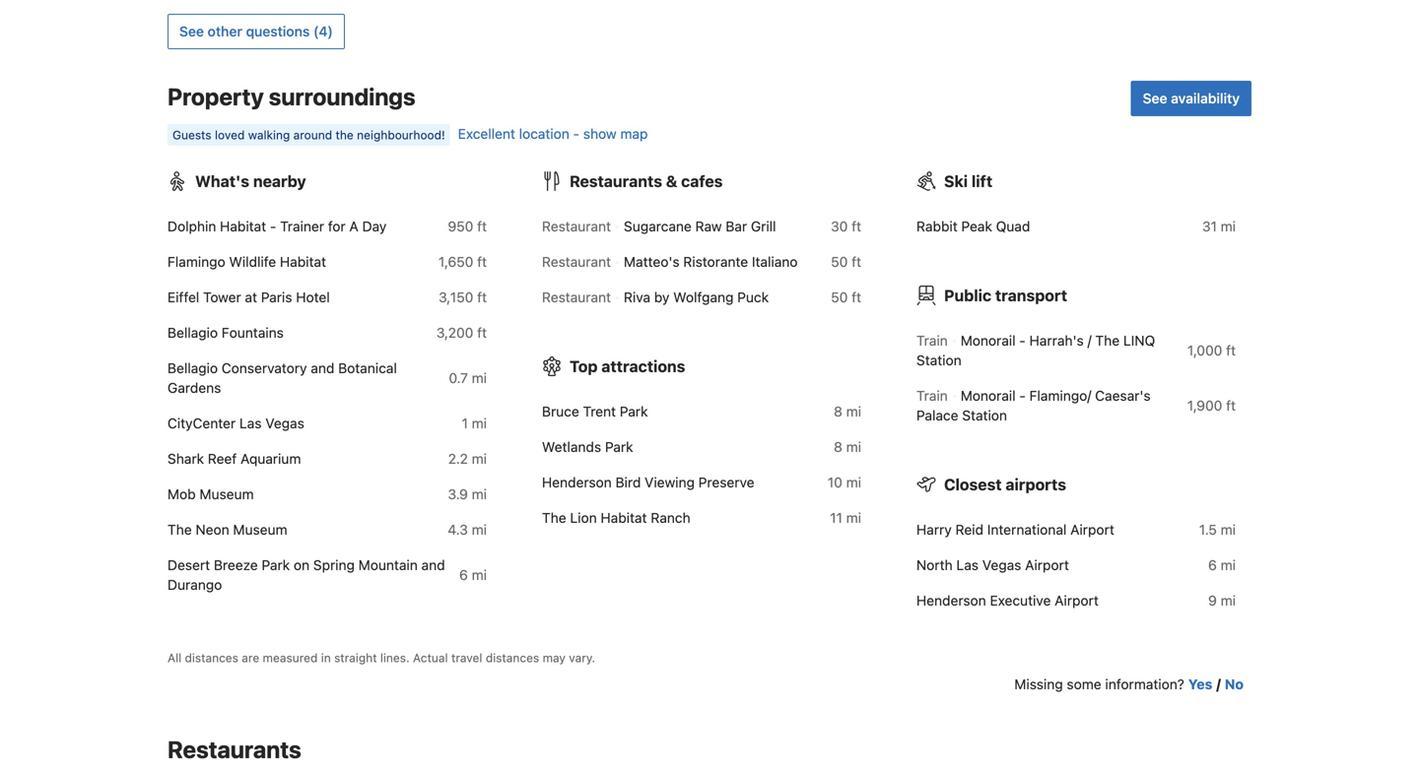 Task type: vqa. For each thing, say whether or not it's contained in the screenshot.
Matteo's Ristorante Italiano
yes



Task type: locate. For each thing, give the bounding box(es) containing it.
train
[[917, 333, 948, 349], [917, 388, 948, 404]]

2 8 mi from the top
[[834, 439, 861, 456]]

and left 'botanical' at the top left of page
[[311, 360, 334, 377]]

0 vertical spatial 8
[[834, 404, 843, 420]]

vegas for citycenter
[[265, 416, 304, 432]]

0 vertical spatial /
[[1088, 333, 1092, 349]]

1 horizontal spatial vegas
[[982, 558, 1021, 574]]

1 50 from the top
[[831, 254, 848, 270]]

excellent
[[458, 126, 515, 142]]

1 vertical spatial monorail
[[961, 388, 1016, 404]]

1 vertical spatial airport
[[1025, 558, 1069, 574]]

missing some information? yes / no
[[1015, 676, 1244, 693]]

monorail
[[961, 333, 1016, 349], [961, 388, 1016, 404]]

bellagio up the gardens
[[168, 360, 218, 377]]

and inside desert breeze park on spring mountain and durango
[[421, 558, 445, 574]]

2.2 mi
[[448, 451, 487, 467]]

1 8 mi from the top
[[834, 404, 861, 420]]

1 horizontal spatial 6
[[1208, 558, 1217, 574]]

bellagio down eiffel
[[168, 325, 218, 341]]

1 horizontal spatial henderson
[[917, 593, 986, 609]]

1 horizontal spatial restaurants
[[570, 172, 662, 191]]

0 horizontal spatial restaurants
[[168, 736, 301, 764]]

park left on
[[262, 558, 290, 574]]

public transport
[[944, 287, 1067, 305]]

airport for harry reid international airport
[[1070, 522, 1115, 538]]

0 vertical spatial habitat
[[220, 218, 266, 235]]

mi for shark reef aquarium
[[472, 451, 487, 467]]

see other questions (4)
[[179, 23, 333, 40]]

0 vertical spatial 50 ft
[[831, 254, 861, 270]]

/ right harrah's
[[1088, 333, 1092, 349]]

las right north
[[956, 558, 979, 574]]

0 vertical spatial 8 mi
[[834, 404, 861, 420]]

0 vertical spatial monorail
[[961, 333, 1016, 349]]

50 ft for matteo's ristorante italiano
[[831, 254, 861, 270]]

3 restaurant from the top
[[542, 289, 611, 306]]

4.3
[[448, 522, 468, 538]]

train for monorail - harrah's / the linq station
[[917, 333, 948, 349]]

1 vertical spatial bellagio
[[168, 360, 218, 377]]

1 vertical spatial henderson
[[917, 593, 986, 609]]

0 vertical spatial see
[[179, 23, 204, 40]]

attractions
[[601, 357, 685, 376]]

1 50 ft from the top
[[831, 254, 861, 270]]

gardens
[[168, 380, 221, 396]]

flamingo wildlife habitat
[[168, 254, 326, 270]]

6 mi up "9 mi"
[[1208, 558, 1236, 574]]

6 mi down 4.3 mi
[[459, 567, 487, 584]]

bellagio for bellagio fountains
[[168, 325, 218, 341]]

0 horizontal spatial station
[[917, 353, 962, 369]]

0 horizontal spatial distances
[[185, 651, 238, 665]]

the
[[1095, 333, 1120, 349], [542, 510, 566, 526], [168, 522, 192, 538]]

matteo's
[[624, 254, 680, 270]]

restaurant for matteo's ristorante italiano
[[542, 254, 611, 270]]

henderson down wetlands
[[542, 475, 612, 491]]

the left linq
[[1095, 333, 1120, 349]]

bellagio for bellagio conservatory and botanical gardens
[[168, 360, 218, 377]]

1 vertical spatial see
[[1143, 90, 1167, 107]]

park for bruce trent park
[[620, 404, 648, 420]]

1 vertical spatial habitat
[[280, 254, 326, 270]]

0 horizontal spatial habitat
[[220, 218, 266, 235]]

missing
[[1015, 676, 1063, 693]]

0.7 mi
[[449, 370, 487, 387]]

trent
[[583, 404, 616, 420]]

- left flamingo/
[[1019, 388, 1026, 404]]

and right the mountain
[[421, 558, 445, 574]]

1 vertical spatial and
[[421, 558, 445, 574]]

dolphin habitat - trainer for a day
[[168, 218, 387, 235]]

0 vertical spatial 50
[[831, 254, 848, 270]]

see left other
[[179, 23, 204, 40]]

1 horizontal spatial the
[[542, 510, 566, 526]]

1 train from the top
[[917, 333, 948, 349]]

0 vertical spatial station
[[917, 353, 962, 369]]

1 vertical spatial train
[[917, 388, 948, 404]]

train down public
[[917, 333, 948, 349]]

2 restaurant from the top
[[542, 254, 611, 270]]

1 horizontal spatial and
[[421, 558, 445, 574]]

1 vertical spatial station
[[962, 408, 1007, 424]]

/ inside monorail - harrah's / the linq station
[[1088, 333, 1092, 349]]

0 horizontal spatial the
[[168, 522, 192, 538]]

availability
[[1171, 90, 1240, 107]]

airports
[[1006, 476, 1066, 494]]

airport right executive at the bottom right of page
[[1055, 593, 1099, 609]]

1 distances from the left
[[185, 651, 238, 665]]

airport down international
[[1025, 558, 1069, 574]]

vary.
[[569, 651, 595, 665]]

closest
[[944, 476, 1002, 494]]

restaurant left riva
[[542, 289, 611, 306]]

hotel
[[296, 289, 330, 306]]

mi for bruce trent park
[[846, 404, 861, 420]]

1 vertical spatial 8
[[834, 439, 843, 456]]

2 horizontal spatial the
[[1095, 333, 1120, 349]]

train up palace
[[917, 388, 948, 404]]

harrah's
[[1030, 333, 1084, 349]]

0 vertical spatial train
[[917, 333, 948, 349]]

0 horizontal spatial 6 mi
[[459, 567, 487, 584]]

2 vertical spatial airport
[[1055, 593, 1099, 609]]

0 vertical spatial las
[[239, 416, 262, 432]]

trainer
[[280, 218, 324, 235]]

desert
[[168, 558, 210, 574]]

3,200 ft
[[436, 325, 487, 341]]

0 horizontal spatial and
[[311, 360, 334, 377]]

yes
[[1188, 676, 1213, 693]]

11 mi
[[830, 510, 861, 526]]

2 vertical spatial park
[[262, 558, 290, 574]]

/
[[1088, 333, 1092, 349], [1217, 676, 1221, 693]]

2 50 from the top
[[831, 289, 848, 306]]

8 for bruce trent park
[[834, 404, 843, 420]]

mi for citycenter las vegas
[[472, 416, 487, 432]]

preserve
[[699, 475, 755, 491]]

bellagio fountains
[[168, 325, 284, 341]]

bellagio inside bellagio conservatory and botanical gardens
[[168, 360, 218, 377]]

airport for north las vegas airport
[[1025, 558, 1069, 574]]

mi for henderson bird viewing preserve
[[846, 475, 861, 491]]

all distances are measured in straight lines. actual travel distances may vary.
[[168, 651, 595, 665]]

airport
[[1070, 522, 1115, 538], [1025, 558, 1069, 574], [1055, 593, 1099, 609]]

1 horizontal spatial habitat
[[280, 254, 326, 270]]

vegas
[[265, 416, 304, 432], [982, 558, 1021, 574]]

habitat
[[220, 218, 266, 235], [280, 254, 326, 270], [601, 510, 647, 526]]

monorail inside monorail - flamingo/ caesar's palace station
[[961, 388, 1016, 404]]

0 horizontal spatial see
[[179, 23, 204, 40]]

monorail inside monorail - harrah's / the linq station
[[961, 333, 1016, 349]]

see left availability at right top
[[1143, 90, 1167, 107]]

0 vertical spatial vegas
[[265, 416, 304, 432]]

1,650 ft
[[439, 254, 487, 270]]

see for see availability
[[1143, 90, 1167, 107]]

park up bird
[[605, 439, 633, 456]]

0 vertical spatial airport
[[1070, 522, 1115, 538]]

monorail down public transport
[[961, 333, 1016, 349]]

bruce trent park
[[542, 404, 648, 420]]

2 50 ft from the top
[[831, 289, 861, 306]]

what's
[[195, 172, 249, 191]]

distances left may
[[486, 651, 539, 665]]

- left harrah's
[[1019, 333, 1026, 349]]

mi for the lion habitat ranch
[[846, 510, 861, 526]]

9
[[1208, 593, 1217, 609]]

are
[[242, 651, 259, 665]]

station
[[917, 353, 962, 369], [962, 408, 1007, 424]]

1 vertical spatial restaurants
[[168, 736, 301, 764]]

2 vertical spatial habitat
[[601, 510, 647, 526]]

restaurant left sugarcane
[[542, 218, 611, 235]]

durango
[[168, 577, 222, 594]]

museum up the neon museum at the bottom of the page
[[200, 487, 254, 503]]

habitat up 'flamingo wildlife habitat' at the left top of the page
[[220, 218, 266, 235]]

station inside monorail - flamingo/ caesar's palace station
[[962, 408, 1007, 424]]

1 vertical spatial vegas
[[982, 558, 1021, 574]]

1 horizontal spatial see
[[1143, 90, 1167, 107]]

excellent location - show map link
[[458, 126, 648, 142]]

restaurant left matteo's
[[542, 254, 611, 270]]

restaurants down are
[[168, 736, 301, 764]]

1 horizontal spatial distances
[[486, 651, 539, 665]]

1 bellagio from the top
[[168, 325, 218, 341]]

las up the shark reef aquarium
[[239, 416, 262, 432]]

0 horizontal spatial vegas
[[265, 416, 304, 432]]

1 monorail from the top
[[961, 333, 1016, 349]]

2 vertical spatial restaurant
[[542, 289, 611, 306]]

0 horizontal spatial /
[[1088, 333, 1092, 349]]

1 vertical spatial restaurant
[[542, 254, 611, 270]]

north
[[917, 558, 953, 574]]

loved
[[215, 128, 245, 142]]

50 for riva by wolfgang puck
[[831, 289, 848, 306]]

0 vertical spatial and
[[311, 360, 334, 377]]

restaurants
[[570, 172, 662, 191], [168, 736, 301, 764]]

eiffel tower at paris hotel
[[168, 289, 330, 306]]

see for see other questions (4)
[[179, 23, 204, 40]]

6 mi for desert breeze park on spring mountain and durango
[[459, 567, 487, 584]]

peak
[[961, 218, 992, 235]]

raw
[[695, 218, 722, 235]]

50
[[831, 254, 848, 270], [831, 289, 848, 306]]

station up palace
[[917, 353, 962, 369]]

ristorante
[[683, 254, 748, 270]]

1 vertical spatial 50 ft
[[831, 289, 861, 306]]

0 vertical spatial park
[[620, 404, 648, 420]]

north las vegas airport
[[917, 558, 1069, 574]]

1 8 from the top
[[834, 404, 843, 420]]

vegas up henderson executive airport
[[982, 558, 1021, 574]]

vegas up the aquarium
[[265, 416, 304, 432]]

6 down 4.3 mi
[[459, 567, 468, 584]]

neon
[[196, 522, 229, 538]]

2 8 from the top
[[834, 439, 843, 456]]

restaurants down show
[[570, 172, 662, 191]]

actual
[[413, 651, 448, 665]]

monorail down monorail - harrah's / the linq station
[[961, 388, 1016, 404]]

1 horizontal spatial las
[[956, 558, 979, 574]]

habitat down trainer
[[280, 254, 326, 270]]

for
[[328, 218, 346, 235]]

monorail for flamingo/
[[961, 388, 1016, 404]]

walking
[[248, 128, 290, 142]]

museum
[[200, 487, 254, 503], [233, 522, 287, 538]]

6 up 9
[[1208, 558, 1217, 574]]

1 vertical spatial 50
[[831, 289, 848, 306]]

habitat down bird
[[601, 510, 647, 526]]

flamingo/
[[1030, 388, 1091, 404]]

1 restaurant from the top
[[542, 218, 611, 235]]

station inside monorail - harrah's / the linq station
[[917, 353, 962, 369]]

1 vertical spatial las
[[956, 558, 979, 574]]

1 horizontal spatial 6 mi
[[1208, 558, 1236, 574]]

wetlands park
[[542, 439, 633, 456]]

3,150
[[439, 289, 473, 306]]

1 horizontal spatial /
[[1217, 676, 1221, 693]]

0 vertical spatial bellagio
[[168, 325, 218, 341]]

the left the lion at left
[[542, 510, 566, 526]]

8 mi
[[834, 404, 861, 420], [834, 439, 861, 456]]

0 horizontal spatial las
[[239, 416, 262, 432]]

&
[[666, 172, 677, 191]]

no button
[[1225, 675, 1244, 695]]

the left "neon"
[[168, 522, 192, 538]]

mi for harry reid international airport
[[1221, 522, 1236, 538]]

2 bellagio from the top
[[168, 360, 218, 377]]

surroundings
[[269, 83, 415, 111]]

1 horizontal spatial station
[[962, 408, 1007, 424]]

2 horizontal spatial habitat
[[601, 510, 647, 526]]

0 vertical spatial henderson
[[542, 475, 612, 491]]

station right palace
[[962, 408, 1007, 424]]

lift
[[972, 172, 993, 191]]

public
[[944, 287, 992, 305]]

2 train from the top
[[917, 388, 948, 404]]

0 vertical spatial restaurants
[[570, 172, 662, 191]]

distances right all in the bottom left of the page
[[185, 651, 238, 665]]

mi for north las vegas airport
[[1221, 558, 1236, 574]]

/ left "no"
[[1217, 676, 1221, 693]]

henderson
[[542, 475, 612, 491], [917, 593, 986, 609]]

1.5 mi
[[1199, 522, 1236, 538]]

see inside see other questions (4) button
[[179, 23, 204, 40]]

habitat for flamingo
[[280, 254, 326, 270]]

2 distances from the left
[[486, 651, 539, 665]]

linq
[[1123, 333, 1155, 349]]

grill
[[751, 218, 776, 235]]

1 vertical spatial 8 mi
[[834, 439, 861, 456]]

rabbit
[[917, 218, 958, 235]]

(4)
[[313, 23, 333, 40]]

1 vertical spatial museum
[[233, 522, 287, 538]]

1 vertical spatial /
[[1217, 676, 1221, 693]]

straight
[[334, 651, 377, 665]]

park right "trent"
[[620, 404, 648, 420]]

see inside see availability button
[[1143, 90, 1167, 107]]

habitat for the
[[601, 510, 647, 526]]

park inside desert breeze park on spring mountain and durango
[[262, 558, 290, 574]]

las
[[239, 416, 262, 432], [956, 558, 979, 574]]

henderson down north
[[917, 593, 986, 609]]

6 mi
[[1208, 558, 1236, 574], [459, 567, 487, 584]]

desert breeze park on spring mountain and durango
[[168, 558, 445, 594]]

0 horizontal spatial 6
[[459, 567, 468, 584]]

airport right international
[[1070, 522, 1115, 538]]

the for 4.3 mi
[[168, 522, 192, 538]]

0 horizontal spatial henderson
[[542, 475, 612, 491]]

10 mi
[[828, 475, 861, 491]]

museum up breeze
[[233, 522, 287, 538]]

2 monorail from the top
[[961, 388, 1016, 404]]

0 vertical spatial restaurant
[[542, 218, 611, 235]]



Task type: describe. For each thing, give the bounding box(es) containing it.
mi for henderson executive airport
[[1221, 593, 1236, 609]]

in
[[321, 651, 331, 665]]

rabbit peak quad
[[917, 218, 1030, 235]]

1,900 ft
[[1187, 398, 1236, 414]]

park for desert breeze park on spring mountain and durango
[[262, 558, 290, 574]]

bird
[[616, 475, 641, 491]]

restaurant for sugarcane raw bar grill
[[542, 218, 611, 235]]

monorail - harrah's / the linq station
[[917, 333, 1155, 369]]

excellent location - show map
[[458, 126, 648, 142]]

location
[[519, 126, 569, 142]]

citycenter las vegas
[[168, 416, 304, 432]]

11
[[830, 510, 843, 526]]

henderson for top
[[542, 475, 612, 491]]

shark
[[168, 451, 204, 467]]

3.9
[[448, 487, 468, 503]]

shark reef aquarium
[[168, 451, 301, 467]]

restaurant for riva by wolfgang puck
[[542, 289, 611, 306]]

wolfgang
[[673, 289, 734, 306]]

ski lift
[[944, 172, 993, 191]]

1
[[462, 416, 468, 432]]

lion
[[570, 510, 597, 526]]

spring
[[313, 558, 355, 574]]

restaurants for restaurants
[[168, 736, 301, 764]]

guests loved walking around the neighbourhood!
[[172, 128, 445, 142]]

8 mi for bruce trent park
[[834, 404, 861, 420]]

- left show
[[573, 126, 580, 142]]

mi for desert breeze park on spring mountain and durango
[[472, 567, 487, 584]]

31
[[1202, 218, 1217, 235]]

puck
[[737, 289, 769, 306]]

and inside bellagio conservatory and botanical gardens
[[311, 360, 334, 377]]

- inside monorail - harrah's / the linq station
[[1019, 333, 1026, 349]]

map
[[620, 126, 648, 142]]

- inside monorail - flamingo/ caesar's palace station
[[1019, 388, 1026, 404]]

bellagio conservatory and botanical gardens
[[168, 360, 397, 396]]

top
[[570, 357, 598, 376]]

4.3 mi
[[448, 522, 487, 538]]

1.5
[[1199, 522, 1217, 538]]

- left trainer
[[270, 218, 276, 235]]

henderson executive airport
[[917, 593, 1099, 609]]

bar
[[726, 218, 747, 235]]

0 vertical spatial museum
[[200, 487, 254, 503]]

ski
[[944, 172, 968, 191]]

sugarcane raw bar grill
[[624, 218, 776, 235]]

50 ft for riva by wolfgang puck
[[831, 289, 861, 306]]

sugarcane
[[624, 218, 692, 235]]

flamingo
[[168, 254, 225, 270]]

mi for wetlands park
[[846, 439, 861, 456]]

yes button
[[1188, 675, 1213, 695]]

mob
[[168, 487, 196, 503]]

some
[[1067, 676, 1102, 693]]

1 vertical spatial park
[[605, 439, 633, 456]]

on
[[294, 558, 310, 574]]

las for north
[[956, 558, 979, 574]]

950 ft
[[448, 218, 487, 235]]

1,650
[[439, 254, 473, 270]]

the
[[336, 128, 354, 142]]

mob museum
[[168, 487, 254, 503]]

train for monorail - flamingo/ caesar's palace station
[[917, 388, 948, 404]]

cafes
[[681, 172, 723, 191]]

international
[[987, 522, 1067, 538]]

mi for mob museum
[[472, 487, 487, 503]]

see availability button
[[1131, 81, 1252, 116]]

botanical
[[338, 360, 397, 377]]

6 for desert breeze park on spring mountain and durango
[[459, 567, 468, 584]]

the inside monorail - harrah's / the linq station
[[1095, 333, 1120, 349]]

restaurants for restaurants & cafes
[[570, 172, 662, 191]]

breeze
[[214, 558, 258, 574]]

31 mi
[[1202, 218, 1236, 235]]

day
[[362, 218, 387, 235]]

what's nearby
[[195, 172, 306, 191]]

see availability
[[1143, 90, 1240, 107]]

vegas for north
[[982, 558, 1021, 574]]

riva by wolfgang puck
[[624, 289, 769, 306]]

2.2
[[448, 451, 468, 467]]

1,000
[[1188, 343, 1222, 359]]

show
[[583, 126, 617, 142]]

1 mi
[[462, 416, 487, 432]]

restaurants & cafes
[[570, 172, 723, 191]]

las for citycenter
[[239, 416, 262, 432]]

henderson for closest
[[917, 593, 986, 609]]

property
[[168, 83, 264, 111]]

bruce
[[542, 404, 579, 420]]

measured
[[263, 651, 318, 665]]

around
[[293, 128, 332, 142]]

8 for wetlands park
[[834, 439, 843, 456]]

quad
[[996, 218, 1030, 235]]

wildlife
[[229, 254, 276, 270]]

wetlands
[[542, 439, 601, 456]]

3.9 mi
[[448, 487, 487, 503]]

6 mi for north las vegas airport
[[1208, 558, 1236, 574]]

10
[[828, 475, 843, 491]]

citycenter
[[168, 416, 236, 432]]

other
[[208, 23, 242, 40]]

8 mi for wetlands park
[[834, 439, 861, 456]]

matteo's ristorante italiano
[[624, 254, 798, 270]]

top attractions
[[570, 357, 685, 376]]

mi for rabbit peak quad
[[1221, 218, 1236, 235]]

at
[[245, 289, 257, 306]]

no
[[1225, 676, 1244, 693]]

mi for the neon museum
[[472, 522, 487, 538]]

mi for bellagio conservatory and botanical gardens
[[472, 370, 487, 387]]

6 for north las vegas airport
[[1208, 558, 1217, 574]]

50 for matteo's ristorante italiano
[[831, 254, 848, 270]]

ranch
[[651, 510, 691, 526]]

monorail for harrah's
[[961, 333, 1016, 349]]

henderson bird viewing preserve
[[542, 475, 755, 491]]

may
[[543, 651, 566, 665]]

closest airports
[[944, 476, 1066, 494]]

italiano
[[752, 254, 798, 270]]

the for 11 mi
[[542, 510, 566, 526]]

reef
[[208, 451, 237, 467]]

9 mi
[[1208, 593, 1236, 609]]

neighbourhood!
[[357, 128, 445, 142]]



